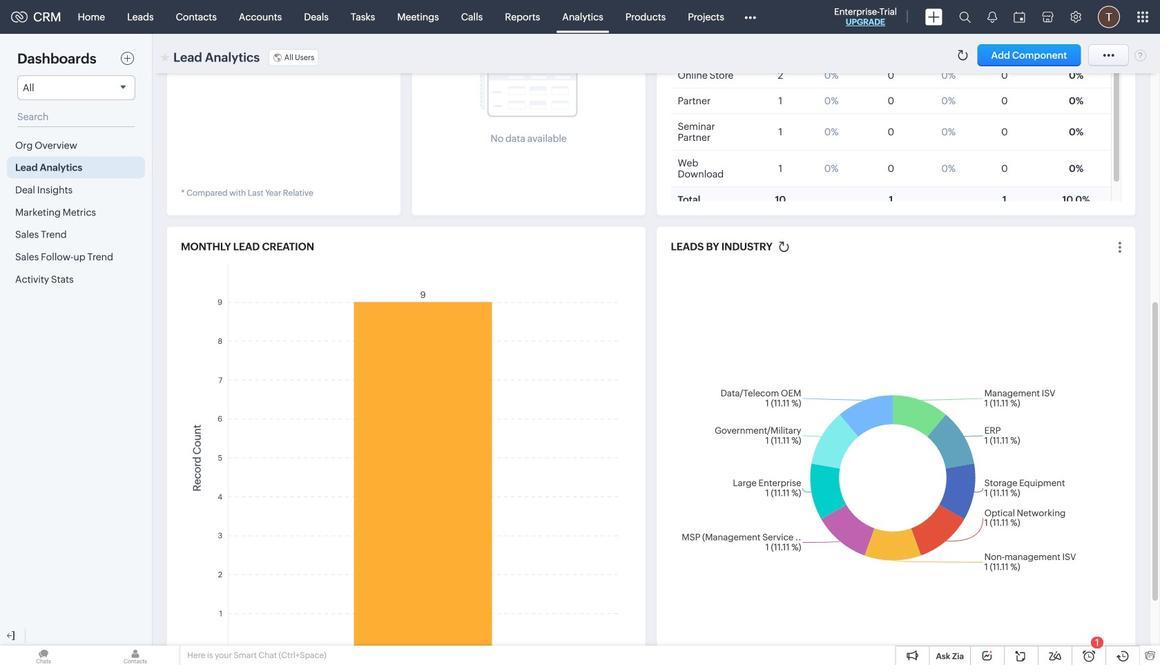Task type: vqa. For each thing, say whether or not it's contained in the screenshot.
Meetings "link"
no



Task type: describe. For each thing, give the bounding box(es) containing it.
Search text field
[[17, 107, 135, 127]]

signals element
[[980, 0, 1006, 34]]

contacts image
[[92, 646, 179, 665]]

help image
[[1135, 49, 1147, 61]]

chats image
[[0, 646, 87, 665]]



Task type: locate. For each thing, give the bounding box(es) containing it.
search image
[[960, 11, 971, 23]]

create menu image
[[926, 9, 943, 25]]

None field
[[17, 75, 135, 100]]

create menu element
[[917, 0, 951, 34]]

Other Modules field
[[736, 6, 765, 28]]

search element
[[951, 0, 980, 34]]

logo image
[[11, 11, 28, 22]]

profile image
[[1098, 6, 1120, 28]]

profile element
[[1090, 0, 1129, 34]]

None button
[[978, 44, 1081, 66]]

calendar image
[[1014, 11, 1026, 22]]

signals image
[[988, 11, 998, 23]]



